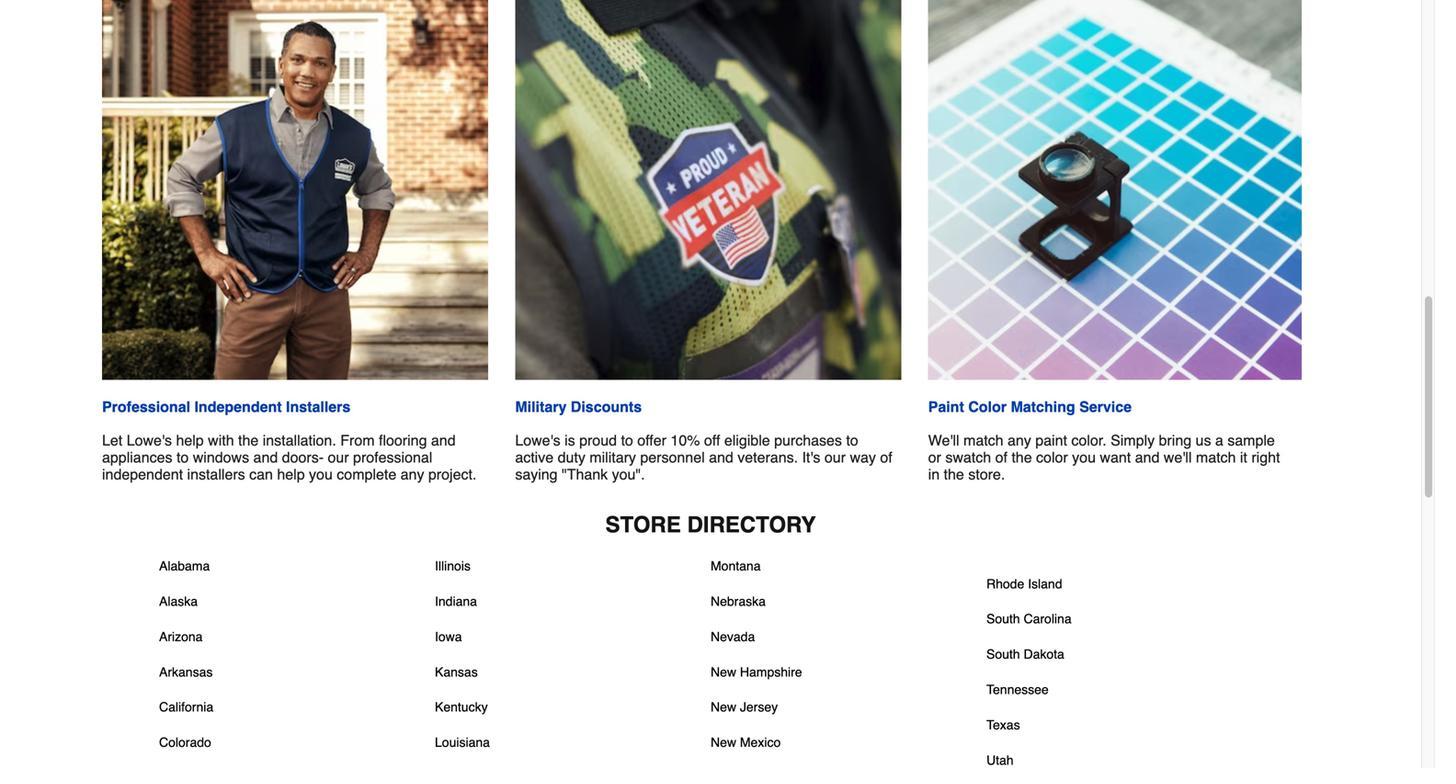 Task type: vqa. For each thing, say whether or not it's contained in the screenshot.
swatch
yes



Task type: locate. For each thing, give the bounding box(es) containing it.
help right can
[[277, 466, 305, 484]]

color
[[969, 399, 1007, 416]]

mexico
[[740, 736, 781, 751]]

any down "flooring"
[[401, 466, 424, 484]]

to left offer at the bottom left of page
[[621, 432, 633, 449]]

match left it
[[1196, 449, 1236, 466]]

doors-
[[282, 449, 324, 466]]

alabama
[[159, 559, 210, 574]]

you down installation.
[[309, 466, 333, 484]]

1 vertical spatial new
[[711, 701, 737, 715]]

kansas link
[[435, 663, 478, 682]]

you inside let lowe's help with the installation. from flooring and appliances to windows and doors- our professional independent installers can help you complete any project.
[[309, 466, 333, 484]]

paint color matching service
[[929, 399, 1132, 416]]

1 horizontal spatial the
[[944, 466, 965, 484]]

1 horizontal spatial match
[[1196, 449, 1236, 466]]

kansas
[[435, 665, 478, 680]]

0 horizontal spatial lowe's
[[127, 432, 172, 449]]

colorado link
[[159, 734, 211, 752]]

and inside lowe's is proud to offer 10% off eligible purchases to active duty military personnel and veterans. it's our way of saying "thank you".
[[709, 449, 734, 466]]

any left paint
[[1008, 432, 1032, 449]]

2 new from the top
[[711, 701, 737, 715]]

and left 'we'll'
[[1136, 449, 1160, 466]]

match
[[964, 432, 1004, 449], [1196, 449, 1236, 466]]

2 of from the left
[[996, 449, 1008, 466]]

new for new jersey
[[711, 701, 737, 715]]

1 horizontal spatial you
[[1073, 449, 1096, 466]]

indiana
[[435, 595, 477, 609]]

new hampshire link
[[711, 663, 803, 682]]

3 new from the top
[[711, 736, 737, 751]]

texas
[[987, 718, 1020, 733]]

with
[[208, 432, 234, 449]]

lowe's inside lowe's is proud to offer 10% off eligible purchases to active duty military personnel and veterans. it's our way of saying "thank you".
[[515, 432, 561, 449]]

2 lowe's from the left
[[515, 432, 561, 449]]

new
[[711, 665, 737, 680], [711, 701, 737, 715], [711, 736, 737, 751]]

the right with
[[238, 432, 259, 449]]

1 our from the left
[[328, 449, 349, 466]]

2 south from the top
[[987, 648, 1020, 662]]

new left jersey
[[711, 701, 737, 715]]

0 vertical spatial help
[[176, 432, 204, 449]]

louisiana link
[[435, 734, 490, 752]]

to right purchases at the bottom of the page
[[846, 432, 859, 449]]

lowe's
[[127, 432, 172, 449], [515, 432, 561, 449]]

0 horizontal spatial our
[[328, 449, 349, 466]]

of right way
[[880, 449, 893, 466]]

arkansas link
[[159, 663, 213, 682]]

match down 'color'
[[964, 432, 1004, 449]]

0 horizontal spatial the
[[238, 432, 259, 449]]

0 horizontal spatial any
[[401, 466, 424, 484]]

0 horizontal spatial of
[[880, 449, 893, 466]]

iowa
[[435, 630, 462, 645]]

0 vertical spatial south
[[987, 612, 1020, 627]]

10%
[[671, 432, 700, 449]]

0 vertical spatial any
[[1008, 432, 1032, 449]]

montana link
[[711, 557, 761, 576]]

lowe's left is
[[515, 432, 561, 449]]

help
[[176, 432, 204, 449], [277, 466, 305, 484]]

our right it's
[[825, 449, 846, 466]]

our inside lowe's is proud to offer 10% off eligible purchases to active duty military personnel and veterans. it's our way of saying "thank you".
[[825, 449, 846, 466]]

new down nevada
[[711, 665, 737, 680]]

1 of from the left
[[880, 449, 893, 466]]

nevada link
[[711, 628, 755, 646]]

nevada
[[711, 630, 755, 645]]

rhode
[[987, 577, 1025, 592]]

offer
[[638, 432, 667, 449]]

can
[[249, 466, 273, 484]]

and up project.
[[431, 432, 456, 449]]

utah link
[[987, 752, 1014, 769]]

new left "mexico"
[[711, 736, 737, 751]]

1 horizontal spatial help
[[277, 466, 305, 484]]

lowe's installation and home services image
[[102, 0, 488, 399]]

our right 'doors-'
[[328, 449, 349, 466]]

professional independent installers
[[102, 399, 351, 416]]

new for new hampshire
[[711, 665, 737, 680]]

to
[[621, 432, 633, 449], [846, 432, 859, 449], [177, 449, 189, 466]]

illinois link
[[435, 557, 471, 576]]

2 horizontal spatial the
[[1012, 449, 1032, 466]]

dakota
[[1024, 648, 1065, 662]]

in
[[929, 466, 940, 484]]

professional
[[353, 449, 433, 466]]

of right swatch
[[996, 449, 1008, 466]]

hampshire
[[740, 665, 803, 680]]

and right the 10%
[[709, 449, 734, 466]]

louisiana
[[435, 736, 490, 751]]

lowe's paint color matching image
[[929, 0, 1302, 399]]

row containing professional independent installers
[[102, 0, 1320, 511]]

our
[[328, 449, 349, 466], [825, 449, 846, 466]]

2 vertical spatial new
[[711, 736, 737, 751]]

1 vertical spatial any
[[401, 466, 424, 484]]

appliances
[[102, 449, 172, 466]]

1 horizontal spatial of
[[996, 449, 1008, 466]]

0 horizontal spatial you
[[309, 466, 333, 484]]

the left 'color'
[[1012, 449, 1032, 466]]

the
[[238, 432, 259, 449], [1012, 449, 1032, 466], [944, 466, 965, 484]]

store.
[[969, 466, 1005, 484]]

discounts
[[571, 399, 642, 416]]

alabama link
[[159, 557, 210, 576]]

illinois
[[435, 559, 471, 574]]

california
[[159, 701, 213, 715]]

2 our from the left
[[825, 449, 846, 466]]

way
[[850, 449, 876, 466]]

montana
[[711, 559, 761, 574]]

new jersey link
[[711, 699, 778, 717]]

help left with
[[176, 432, 204, 449]]

and inside we'll match any paint color. simply bring us a sample or swatch of the color you want and we'll match it right in the store.
[[1136, 449, 1160, 466]]

south down rhode on the right bottom
[[987, 612, 1020, 627]]

0 horizontal spatial to
[[177, 449, 189, 466]]

of
[[880, 449, 893, 466], [996, 449, 1008, 466]]

1 vertical spatial help
[[277, 466, 305, 484]]

alaska
[[159, 595, 198, 609]]

lowe's down professional
[[127, 432, 172, 449]]

row
[[102, 0, 1320, 511]]

1 new from the top
[[711, 665, 737, 680]]

1 horizontal spatial any
[[1008, 432, 1032, 449]]

to left windows on the bottom left
[[177, 449, 189, 466]]

veterans.
[[738, 449, 798, 466]]

1 vertical spatial south
[[987, 648, 1020, 662]]

south up tennessee link
[[987, 648, 1020, 662]]

south carolina link
[[987, 610, 1072, 629]]

1 horizontal spatial lowe's
[[515, 432, 561, 449]]

south for south carolina
[[987, 612, 1020, 627]]

the right in
[[944, 466, 965, 484]]

rhode island link
[[987, 575, 1063, 594]]

service
[[1080, 399, 1132, 416]]

lowe's inside let lowe's help with the installation. from flooring and appliances to windows and doors- our professional independent installers can help you complete any project.
[[127, 432, 172, 449]]

you left "want"
[[1073, 449, 1096, 466]]

1 lowe's from the left
[[127, 432, 172, 449]]

you inside we'll match any paint color. simply bring us a sample or swatch of the color you want and we'll match it right in the store.
[[1073, 449, 1096, 466]]

south dakota
[[987, 648, 1065, 662]]

installation.
[[263, 432, 336, 449]]

we'll match any paint color. simply bring us a sample or swatch of the color you want and we'll match it right in the store.
[[929, 432, 1281, 484]]

complete
[[337, 466, 397, 484]]

tennessee
[[987, 683, 1049, 698]]

flooring
[[379, 432, 427, 449]]

1 south from the top
[[987, 612, 1020, 627]]

new hampshire
[[711, 665, 803, 680]]

0 vertical spatial new
[[711, 665, 737, 680]]

military
[[515, 399, 567, 416]]

it
[[1241, 449, 1248, 466]]

1 horizontal spatial our
[[825, 449, 846, 466]]

color.
[[1072, 432, 1107, 449]]

from
[[340, 432, 375, 449]]

1 horizontal spatial to
[[621, 432, 633, 449]]



Task type: describe. For each thing, give the bounding box(es) containing it.
nebraska
[[711, 595, 766, 609]]

you".
[[612, 466, 645, 484]]

bring
[[1159, 432, 1192, 449]]

south dakota link
[[987, 646, 1065, 664]]

indiana link
[[435, 593, 477, 611]]

swatch
[[946, 449, 992, 466]]

eligible
[[725, 432, 770, 449]]

new jersey
[[711, 701, 778, 715]]

active
[[515, 449, 554, 466]]

duty
[[558, 449, 586, 466]]

nebraska link
[[711, 593, 766, 611]]

our inside let lowe's help with the installation. from flooring and appliances to windows and doors- our professional independent installers can help you complete any project.
[[328, 449, 349, 466]]

proud
[[579, 432, 617, 449]]

alaska link
[[159, 593, 198, 611]]

paint
[[1036, 432, 1068, 449]]

directory
[[687, 513, 816, 538]]

military discounts
[[515, 399, 642, 416]]

tennessee link
[[987, 681, 1049, 699]]

utah
[[987, 754, 1014, 768]]

south for south dakota
[[987, 648, 1020, 662]]

"thank
[[562, 466, 608, 484]]

jersey
[[740, 701, 778, 715]]

kentucky
[[435, 701, 488, 715]]

a
[[1216, 432, 1224, 449]]

the inside let lowe's help with the installation. from flooring and appliances to windows and doors- our professional independent installers can help you complete any project.
[[238, 432, 259, 449]]

sample
[[1228, 432, 1275, 449]]

new mexico link
[[711, 734, 781, 752]]

any inside let lowe's help with the installation. from flooring and appliances to windows and doors- our professional independent installers can help you complete any project.
[[401, 466, 424, 484]]

personnel
[[640, 449, 705, 466]]

let
[[102, 432, 123, 449]]

off
[[704, 432, 720, 449]]

kentucky link
[[435, 699, 488, 717]]

store
[[606, 513, 681, 538]]

california link
[[159, 699, 213, 717]]

we'll
[[1164, 449, 1192, 466]]

carolina
[[1024, 612, 1072, 627]]

any inside we'll match any paint color. simply bring us a sample or swatch of the color you want and we'll match it right in the store.
[[1008, 432, 1032, 449]]

saying
[[515, 466, 558, 484]]

project.
[[428, 466, 477, 484]]

purchases
[[774, 432, 842, 449]]

lowe's is proud to offer 10% off eligible purchases to active duty military personnel and veterans. it's our way of saying "thank you".
[[515, 432, 893, 484]]

or
[[929, 449, 942, 466]]

iowa link
[[435, 628, 462, 646]]

arkansas
[[159, 665, 213, 680]]

military discounts link
[[515, 399, 906, 416]]

new mexico
[[711, 736, 781, 751]]

matching
[[1011, 399, 1076, 416]]

simply
[[1111, 432, 1155, 449]]

we'll
[[929, 432, 960, 449]]

colorado
[[159, 736, 211, 751]]

0 horizontal spatial help
[[176, 432, 204, 449]]

installers
[[187, 466, 245, 484]]

windows
[[193, 449, 249, 466]]

to inside let lowe's help with the installation. from flooring and appliances to windows and doors- our professional independent installers can help you complete any project.
[[177, 449, 189, 466]]

arizona
[[159, 630, 203, 645]]

installers
[[286, 399, 351, 416]]

want
[[1100, 449, 1131, 466]]

of inside lowe's is proud to offer 10% off eligible purchases to active duty military personnel and veterans. it's our way of saying "thank you".
[[880, 449, 893, 466]]

professional independent installers link
[[102, 399, 501, 416]]

independent
[[194, 399, 282, 416]]

2 horizontal spatial to
[[846, 432, 859, 449]]

lowe's military discount image
[[515, 0, 902, 399]]

military
[[590, 449, 636, 466]]

store directory
[[606, 513, 816, 538]]

arizona link
[[159, 628, 203, 646]]

paint
[[929, 399, 965, 416]]

right
[[1252, 449, 1281, 466]]

new for new mexico
[[711, 736, 737, 751]]

island
[[1028, 577, 1063, 592]]

0 horizontal spatial match
[[964, 432, 1004, 449]]

paint color matching service link
[[929, 399, 1302, 416]]

texas link
[[987, 716, 1020, 735]]

rhode island
[[987, 577, 1063, 592]]

of inside we'll match any paint color. simply bring us a sample or swatch of the color you want and we'll match it right in the store.
[[996, 449, 1008, 466]]

south carolina
[[987, 612, 1072, 627]]

and left 'doors-'
[[253, 449, 278, 466]]



